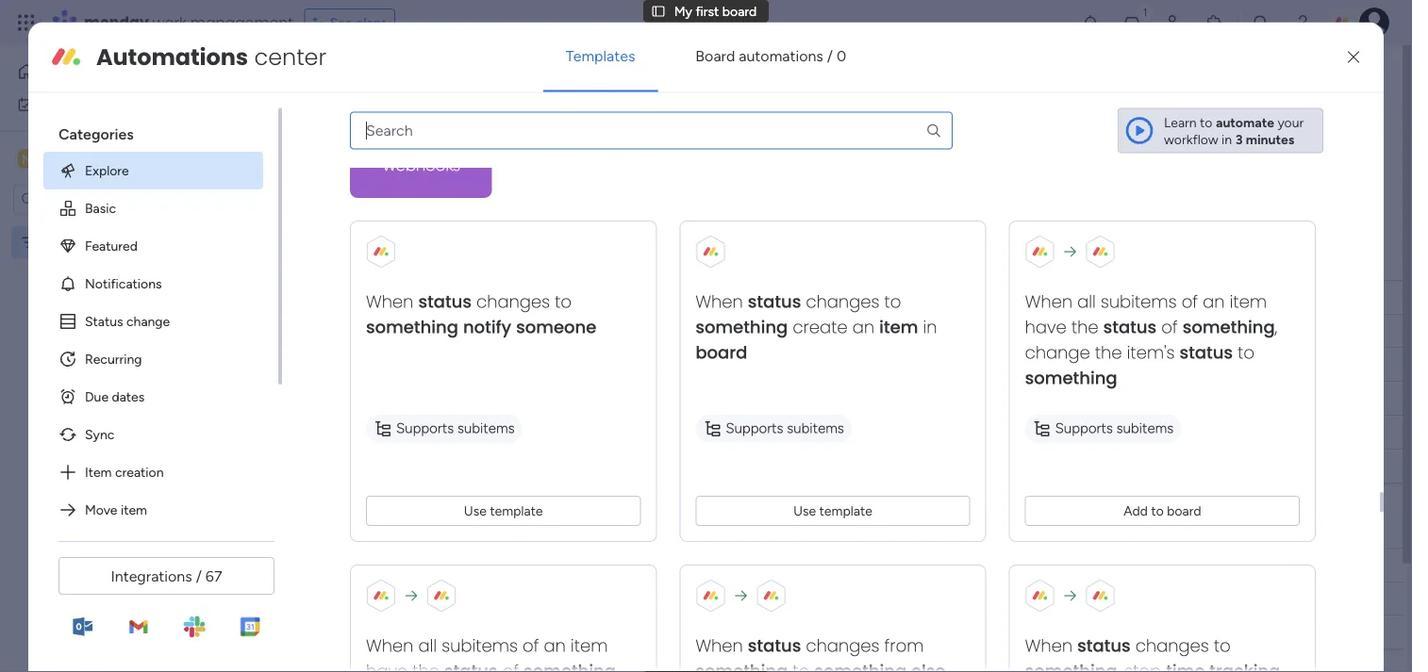 Task type: describe. For each thing, give the bounding box(es) containing it.
v2 search image
[[425, 187, 438, 208]]

see plans button
[[305, 8, 396, 37]]

1 status field from the top
[[792, 287, 840, 308]]

dates
[[112, 389, 145, 405]]

2 priority field from the top
[[1051, 555, 1103, 576]]

due for due dates
[[85, 389, 109, 405]]

nov
[[929, 325, 952, 340]]

move
[[85, 502, 117, 518]]

due date
[[918, 558, 972, 574]]

stands.
[[849, 105, 891, 121]]

add
[[1124, 504, 1148, 520]]

status to something
[[1025, 342, 1255, 391]]

board inside when status changes   to something create an item in board
[[696, 342, 748, 366]]

supports subitems for status
[[1056, 421, 1174, 438]]

help image
[[1294, 13, 1313, 32]]

angle down image
[[384, 190, 393, 204]]

1
[[403, 324, 408, 340]]

basic option
[[43, 189, 263, 227]]

learn to automate
[[1165, 114, 1275, 130]]

supports subitems for item
[[726, 421, 845, 438]]

board automations / 0
[[696, 47, 847, 65]]

notes for 1st notes field from the top of the page
[[1191, 290, 1228, 306]]

categories heading
[[43, 108, 263, 152]]

main table
[[315, 139, 378, 155]]

0
[[837, 47, 847, 65]]

low
[[1065, 324, 1090, 340]]

v2 overdue deadline image
[[886, 323, 901, 341]]

template for item
[[820, 504, 873, 520]]

project 3
[[357, 392, 410, 408]]

column information image for status
[[854, 290, 869, 305]]

medium
[[1053, 391, 1101, 407]]

main for main table
[[315, 139, 344, 155]]

67
[[206, 568, 222, 586]]

someone
[[516, 316, 597, 340]]

sync
[[85, 427, 114, 443]]

item creation
[[85, 465, 164, 481]]

2 notes field from the top
[[1187, 555, 1232, 576]]

see for see more
[[861, 104, 883, 120]]

plans
[[356, 15, 387, 31]]

supports for item
[[726, 421, 784, 438]]

templates button
[[543, 34, 658, 79]]

use template button for someone
[[366, 497, 641, 527]]

due dates option
[[43, 378, 263, 416]]

3 minutes
[[1236, 131, 1295, 147]]

notifications
[[85, 276, 162, 292]]

recurring
[[85, 351, 142, 367]]

board
[[696, 47, 736, 65]]

apps image
[[1206, 13, 1225, 32]]

my first board inside list box
[[44, 235, 127, 251]]

and
[[628, 105, 650, 121]]

action items
[[1175, 326, 1244, 341]]

owner for next month
[[687, 558, 726, 574]]

automations
[[739, 47, 824, 65]]

use template for item
[[794, 504, 873, 520]]

board inside 'button'
[[1168, 504, 1202, 520]]

monday work management
[[84, 12, 293, 33]]

changes for when status changes from
[[806, 635, 880, 659]]

my work button
[[11, 89, 203, 119]]

basic
[[85, 200, 116, 216]]

timelines
[[572, 105, 625, 121]]

0 vertical spatial the
[[1072, 316, 1099, 340]]

see more
[[861, 104, 917, 120]]

1 notes field from the top
[[1187, 287, 1232, 308]]

my work
[[42, 96, 92, 112]]

in inside when status changes   to something create an item in board
[[923, 316, 938, 340]]

nov 16
[[929, 325, 967, 340]]

working
[[777, 324, 826, 340]]

select product image
[[17, 13, 36, 32]]

due dates
[[85, 389, 145, 405]]

integrations
[[111, 568, 192, 586]]

featured option
[[43, 227, 263, 265]]

integrations / 67 button
[[58, 558, 275, 596]]

1 priority field from the top
[[1051, 287, 1103, 308]]

this
[[325, 249, 359, 273]]

automations
[[96, 41, 248, 73]]

new
[[294, 189, 321, 205]]

status for when status changes to
[[1078, 635, 1131, 659]]

automate
[[1216, 114, 1275, 130]]

my inside list box
[[44, 235, 62, 251]]

recurring option
[[43, 340, 263, 378]]

My first board field
[[282, 60, 494, 102]]

1 horizontal spatial have
[[1025, 316, 1067, 340]]

your inside your workflow in
[[1278, 114, 1305, 130]]

see for see plans
[[330, 15, 353, 31]]

notes for 1st notes field from the bottom of the page
[[1191, 558, 1228, 574]]

manage
[[289, 105, 336, 121]]

in inside your workflow in
[[1222, 131, 1233, 147]]

2 status field from the top
[[792, 555, 840, 576]]

workspace selection element
[[18, 148, 158, 172]]

something inside status to something
[[1025, 367, 1118, 391]]

0 horizontal spatial an
[[544, 635, 566, 659]]

see more link
[[859, 103, 919, 122]]

item inside move item option
[[121, 502, 147, 518]]

kanban button
[[392, 132, 464, 162]]

/ inside button
[[827, 47, 833, 65]]

month for this month
[[364, 249, 421, 273]]

new project
[[294, 189, 367, 205]]

workspace
[[80, 150, 155, 168]]

learn
[[1165, 114, 1197, 130]]

track
[[685, 105, 715, 121]]

item inside when status changes   to something create an item in board
[[880, 316, 919, 340]]

1 vertical spatial first
[[338, 60, 392, 102]]

it
[[847, 324, 855, 340]]

move item option
[[43, 491, 263, 529]]

home
[[43, 64, 79, 80]]

minutes
[[1246, 131, 1295, 147]]

board automations / 0 button
[[673, 34, 869, 79]]

new project button
[[286, 182, 375, 212]]

status for second status field from the top
[[797, 558, 836, 574]]

Search field
[[438, 184, 495, 210]]

status change
[[85, 313, 170, 330]]

1 vertical spatial when all subitems of an item have the
[[366, 635, 608, 673]]

board activity image
[[1205, 70, 1228, 92]]

kanban
[[406, 139, 450, 155]]

project inside "new project" button
[[324, 189, 367, 205]]

use template for someone
[[464, 504, 543, 520]]

when status changes   to something notify someone
[[366, 291, 597, 340]]

table
[[347, 139, 378, 155]]

next month
[[325, 517, 424, 541]]

status change option
[[43, 303, 263, 340]]

creation
[[115, 465, 164, 481]]

status for when status changes   to something create an item in board
[[748, 291, 801, 315]]

due for due date
[[918, 558, 942, 574]]

owner field for this month
[[682, 287, 731, 308]]

set
[[550, 105, 568, 121]]

status for when status changes   to something notify someone
[[418, 291, 472, 315]]

action
[[1175, 326, 1211, 341]]

0 vertical spatial all
[[1078, 291, 1096, 315]]

subitems for someone
[[458, 421, 515, 438]]

invite members image
[[1165, 13, 1183, 32]]

meeting notes
[[1170, 359, 1249, 374]]

status of something
[[1104, 316, 1276, 340]]

2 horizontal spatial my first board
[[675, 3, 757, 19]]

to inside when status changes   to something create an item in board
[[885, 291, 902, 315]]

priority for first priority field from the bottom
[[1056, 558, 1098, 574]]

to inside add to board 'button'
[[1152, 504, 1164, 520]]

project 1
[[357, 324, 408, 340]]

notify
[[463, 316, 512, 340]]

changes for when status changes   to something notify someone
[[477, 291, 550, 315]]

status inside status to something
[[1180, 342, 1233, 366]]

status for first status field from the top
[[797, 290, 836, 306]]

, change the item's
[[1025, 316, 1278, 366]]

main table button
[[286, 132, 392, 162]]

owner for this month
[[687, 290, 726, 306]]



Task type: locate. For each thing, give the bounding box(es) containing it.
change inside , change the item's
[[1025, 342, 1091, 366]]

This month field
[[320, 249, 426, 274]]

items
[[1214, 326, 1244, 341]]

1 vertical spatial status field
[[792, 555, 840, 576]]

notifications option
[[43, 265, 263, 303]]

categories
[[58, 125, 134, 143]]

month for next month
[[367, 517, 424, 541]]

1 vertical spatial column information image
[[985, 558, 1000, 573]]

the
[[1072, 316, 1099, 340], [1095, 342, 1123, 366], [413, 661, 440, 673]]

1 notes from the top
[[1191, 290, 1228, 306]]

change up recurring option
[[126, 313, 170, 330]]

featured
[[85, 238, 138, 254]]

column information image
[[854, 290, 869, 305], [985, 558, 1000, 573]]

0 vertical spatial priority
[[1056, 290, 1098, 306]]

0 vertical spatial priority field
[[1051, 287, 1103, 308]]

template
[[490, 504, 543, 520], [820, 504, 873, 520]]

1 horizontal spatial column information image
[[985, 558, 1000, 573]]

2 owner from the top
[[687, 558, 726, 574]]

1 horizontal spatial work
[[152, 12, 186, 33]]

use
[[464, 504, 487, 520], [794, 504, 816, 520]]

work up automations
[[152, 12, 186, 33]]

status field up create at the right of the page
[[792, 287, 840, 308]]

supports subitems
[[396, 421, 515, 438], [726, 421, 845, 438], [1056, 421, 1174, 438]]

use for item
[[794, 504, 816, 520]]

see inside button
[[330, 15, 353, 31]]

1 vertical spatial in
[[923, 316, 938, 340]]

work for monday
[[152, 12, 186, 33]]

Priority field
[[1051, 287, 1103, 308], [1051, 555, 1103, 576]]

this month
[[325, 249, 421, 273]]

Search in workspace field
[[40, 189, 158, 210]]

the inside , change the item's
[[1095, 342, 1123, 366]]

board
[[723, 3, 757, 19], [400, 60, 489, 102], [93, 235, 127, 251], [696, 342, 748, 366], [1168, 504, 1202, 520]]

more
[[887, 104, 917, 120]]

1 horizontal spatial when all subitems of an item have the
[[1025, 291, 1267, 340]]

manage any type of project. assign owners, set timelines and keep track of where your project stands.
[[289, 105, 891, 121]]

0 vertical spatial notes field
[[1187, 287, 1232, 308]]

/
[[827, 47, 833, 65], [196, 568, 202, 586]]

0 vertical spatial my first board
[[675, 3, 757, 19]]

my first board list box
[[0, 223, 241, 513]]

your
[[774, 105, 800, 121], [1278, 114, 1305, 130]]

0 horizontal spatial your
[[774, 105, 800, 121]]

owners,
[[501, 105, 547, 121]]

supports for someone
[[396, 421, 454, 438]]

create
[[793, 316, 848, 340]]

my inside button
[[42, 96, 60, 112]]

None search field
[[350, 112, 953, 150]]

Budget field
[[1315, 287, 1368, 308]]

main inside button
[[315, 139, 344, 155]]

meeting
[[1170, 359, 1215, 374]]

when status changes to
[[1025, 635, 1231, 659]]

0 vertical spatial month
[[364, 249, 421, 273]]

use template
[[464, 504, 543, 520], [794, 504, 873, 520]]

1 vertical spatial have
[[366, 661, 408, 673]]

work up categories
[[63, 96, 92, 112]]

0 horizontal spatial use template
[[464, 504, 543, 520]]

0 horizontal spatial use template button
[[366, 497, 641, 527]]

your right where
[[774, 105, 800, 121]]

0 vertical spatial when all subitems of an item have the
[[1025, 291, 1267, 340]]

first up the "board"
[[696, 3, 720, 19]]

your workflow in
[[1165, 114, 1305, 147]]

1 priority from the top
[[1056, 290, 1098, 306]]

1 vertical spatial see
[[861, 104, 883, 120]]

when inside when status changes   to something create an item in board
[[696, 291, 743, 315]]

status for when status changes from
[[748, 635, 801, 659]]

due inside field
[[918, 558, 942, 574]]

priority
[[1056, 290, 1098, 306], [1056, 558, 1098, 574]]

something inside when status changes   to something create an item in board
[[696, 316, 788, 340]]

first down basic
[[66, 235, 89, 251]]

1 horizontal spatial first
[[338, 60, 392, 102]]

status up recurring
[[85, 313, 123, 330]]

0 horizontal spatial 3
[[403, 392, 410, 408]]

template for someone
[[490, 504, 543, 520]]

my first board down basic
[[44, 235, 127, 251]]

work
[[152, 12, 186, 33], [63, 96, 92, 112]]

add to favorites image
[[535, 71, 554, 90]]

1 vertical spatial notes field
[[1187, 555, 1232, 576]]

1 horizontal spatial all
[[1078, 291, 1096, 315]]

0 horizontal spatial all
[[418, 635, 437, 659]]

1 horizontal spatial my first board
[[287, 60, 489, 102]]

0 horizontal spatial supports
[[396, 421, 454, 438]]

notes
[[1191, 290, 1228, 306], [1191, 558, 1228, 574]]

2 priority from the top
[[1056, 558, 1098, 574]]

/ left 67
[[196, 568, 202, 586]]

something down low
[[1025, 367, 1118, 391]]

month right the 'this'
[[364, 249, 421, 273]]

main right workspace image
[[43, 150, 77, 168]]

0 vertical spatial an
[[1203, 291, 1225, 315]]

supports subitems for someone
[[396, 421, 515, 438]]

owner field for next month
[[682, 555, 731, 576]]

supports for status
[[1056, 421, 1113, 438]]

status inside when status changes   to something notify someone
[[418, 291, 472, 315]]

explore option
[[43, 152, 263, 189]]

1 vertical spatial change
[[1025, 342, 1091, 366]]

notes
[[1218, 359, 1249, 374]]

1 supports from the left
[[396, 421, 454, 438]]

1 horizontal spatial supports subitems
[[726, 421, 845, 438]]

1 horizontal spatial use template button
[[696, 497, 971, 527]]

0 horizontal spatial main
[[43, 150, 77, 168]]

notifications image
[[1082, 13, 1100, 32]]

1 horizontal spatial 3
[[1236, 131, 1243, 147]]

0 vertical spatial see
[[330, 15, 353, 31]]

something inside when status changes   to something notify someone
[[366, 316, 459, 340]]

board inside list box
[[93, 235, 127, 251]]

1 vertical spatial 3
[[403, 392, 410, 408]]

use template button
[[366, 497, 641, 527], [696, 497, 971, 527]]

supports
[[396, 421, 454, 438], [726, 421, 784, 438], [1056, 421, 1113, 438]]

0 vertical spatial work
[[152, 12, 186, 33]]

0 horizontal spatial work
[[63, 96, 92, 112]]

1 vertical spatial priority field
[[1051, 555, 1103, 576]]

notes up 'action items'
[[1191, 290, 1228, 306]]

main left "table" at the left top
[[315, 139, 344, 155]]

add to board button
[[1025, 497, 1300, 527]]

item
[[1230, 291, 1267, 315], [880, 316, 919, 340], [121, 502, 147, 518], [571, 635, 608, 659]]

0 vertical spatial first
[[696, 3, 720, 19]]

due left dates
[[85, 389, 109, 405]]

0 horizontal spatial use
[[464, 504, 487, 520]]

2 supports from the left
[[726, 421, 784, 438]]

2 vertical spatial the
[[413, 661, 440, 673]]

to inside when status changes   to something notify someone
[[555, 291, 572, 315]]

owner
[[687, 290, 726, 306], [687, 558, 726, 574]]

2 vertical spatial status
[[797, 558, 836, 574]]

0 horizontal spatial my first board
[[44, 235, 127, 251]]

3 down the 1
[[403, 392, 410, 408]]

1 vertical spatial month
[[367, 517, 424, 541]]

due left the date
[[918, 558, 942, 574]]

autopilot image
[[1230, 134, 1246, 158]]

work inside my work button
[[63, 96, 92, 112]]

0 vertical spatial 3
[[1236, 131, 1243, 147]]

change down low
[[1025, 342, 1091, 366]]

1 image
[[1137, 1, 1154, 22]]

subitems for item
[[787, 421, 845, 438]]

2 vertical spatial my first board
[[44, 235, 127, 251]]

changes for when status changes   to something create an item in board
[[806, 291, 880, 315]]

move item
[[85, 502, 147, 518]]

automations center
[[96, 41, 327, 73]]

/ inside 'button'
[[196, 568, 202, 586]]

see plans
[[330, 15, 387, 31]]

in
[[1222, 131, 1233, 147], [923, 316, 938, 340]]

0 vertical spatial due
[[85, 389, 109, 405]]

1 vertical spatial status
[[85, 313, 123, 330]]

1 use template from the left
[[464, 504, 543, 520]]

an inside when status changes   to something create an item in board
[[853, 316, 875, 340]]

changes inside when status changes   to something create an item in board
[[806, 291, 880, 315]]

3 down 'automate'
[[1236, 131, 1243, 147]]

,
[[1276, 316, 1278, 340]]

3 supports subitems from the left
[[1056, 421, 1174, 438]]

your up automate
[[1278, 114, 1305, 130]]

2 supports subitems from the left
[[726, 421, 845, 438]]

0 horizontal spatial column information image
[[854, 290, 869, 305]]

1 horizontal spatial /
[[827, 47, 833, 65]]

1 vertical spatial my first board
[[287, 60, 489, 102]]

1 use template button from the left
[[366, 497, 641, 527]]

option
[[0, 226, 241, 229]]

subitems for status
[[1117, 421, 1174, 438]]

1 owner field from the top
[[682, 287, 731, 308]]

1 template from the left
[[490, 504, 543, 520]]

templates
[[566, 47, 635, 65]]

status left column information image
[[797, 558, 836, 574]]

workspace image
[[18, 149, 37, 169]]

project.
[[409, 105, 455, 121]]

main workspace
[[43, 150, 155, 168]]

2 use template button from the left
[[696, 497, 971, 527]]

3
[[1236, 131, 1243, 147], [403, 392, 410, 408]]

something up notes
[[1183, 316, 1276, 340]]

next
[[325, 517, 363, 541]]

budget
[[1320, 290, 1363, 306]]

1 vertical spatial priority
[[1056, 558, 1098, 574]]

status inside option
[[85, 313, 123, 330]]

column information image for due date
[[985, 558, 1000, 573]]

have
[[1025, 316, 1067, 340], [366, 661, 408, 673]]

search image
[[926, 122, 943, 139]]

1 vertical spatial an
[[853, 316, 875, 340]]

john smith image
[[1360, 8, 1390, 38]]

in left 16
[[923, 316, 938, 340]]

item
[[85, 465, 112, 481]]

use template button for item
[[696, 497, 971, 527]]

2 template from the left
[[820, 504, 873, 520]]

1 horizontal spatial in
[[1222, 131, 1233, 147]]

1 vertical spatial /
[[196, 568, 202, 586]]

1 vertical spatial notes
[[1191, 558, 1228, 574]]

1 horizontal spatial your
[[1278, 114, 1305, 130]]

1 vertical spatial all
[[418, 635, 437, 659]]

my first board up type
[[287, 60, 489, 102]]

month right next
[[367, 517, 424, 541]]

Status field
[[792, 287, 840, 308], [792, 555, 840, 576]]

0 horizontal spatial due
[[85, 389, 109, 405]]

work for my
[[63, 96, 92, 112]]

Notes field
[[1187, 287, 1232, 308], [1187, 555, 1232, 576]]

0 horizontal spatial first
[[66, 235, 89, 251]]

add view image
[[476, 140, 483, 154]]

0 vertical spatial column information image
[[854, 290, 869, 305]]

1 horizontal spatial use template
[[794, 504, 873, 520]]

0 horizontal spatial template
[[490, 504, 543, 520]]

0 vertical spatial /
[[827, 47, 833, 65]]

first
[[696, 3, 720, 19], [338, 60, 392, 102], [66, 235, 89, 251]]

2 vertical spatial an
[[544, 635, 566, 659]]

Next month field
[[320, 517, 429, 542]]

first inside list box
[[66, 235, 89, 251]]

home button
[[11, 57, 203, 87]]

search everything image
[[1252, 13, 1271, 32]]

1 horizontal spatial template
[[820, 504, 873, 520]]

my first board
[[675, 3, 757, 19], [287, 60, 489, 102], [44, 235, 127, 251]]

column information image up it
[[854, 290, 869, 305]]

1 horizontal spatial change
[[1025, 342, 1091, 366]]

Search for a column type search field
[[350, 112, 953, 150]]

see left the more
[[861, 104, 883, 120]]

main inside workspace selection element
[[43, 150, 77, 168]]

when status changes   to something create an item in board
[[696, 291, 938, 366]]

1 vertical spatial the
[[1095, 342, 1123, 366]]

automations  center image
[[51, 42, 81, 72]]

to
[[1201, 114, 1213, 130], [555, 291, 572, 315], [885, 291, 902, 315], [1238, 342, 1255, 366], [1152, 504, 1164, 520], [1214, 635, 1231, 659]]

column information image right the date
[[985, 558, 1000, 573]]

Owner field
[[682, 287, 731, 308], [682, 555, 731, 576]]

2 horizontal spatial first
[[696, 3, 720, 19]]

my first board up the "board"
[[675, 3, 757, 19]]

change
[[126, 313, 170, 330], [1025, 342, 1091, 366]]

2 use template from the left
[[794, 504, 873, 520]]

1 horizontal spatial due
[[918, 558, 942, 574]]

integrations / 67
[[111, 568, 222, 586]]

2 horizontal spatial an
[[1203, 291, 1225, 315]]

0 horizontal spatial see
[[330, 15, 353, 31]]

keep
[[653, 105, 682, 121]]

changes
[[477, 291, 550, 315], [806, 291, 880, 315], [806, 635, 880, 659], [1136, 635, 1210, 659]]

when
[[366, 291, 414, 315], [696, 291, 743, 315], [1025, 291, 1073, 315], [366, 635, 414, 659], [696, 635, 743, 659], [1025, 635, 1073, 659]]

0 vertical spatial change
[[126, 313, 170, 330]]

change inside option
[[126, 313, 170, 330]]

1 use from the left
[[464, 504, 487, 520]]

2 notes from the top
[[1191, 558, 1228, 574]]

1 supports subitems from the left
[[396, 421, 515, 438]]

0 vertical spatial owner
[[687, 290, 726, 306]]

categories list box
[[43, 108, 282, 529]]

all
[[1078, 291, 1096, 315], [418, 635, 437, 659]]

2 owner field from the top
[[682, 555, 731, 576]]

0 vertical spatial notes
[[1191, 290, 1228, 306]]

16
[[955, 325, 967, 340]]

status inside when status changes   to something create an item in board
[[748, 291, 801, 315]]

from
[[885, 635, 924, 659]]

status field left column information image
[[792, 555, 840, 576]]

item creation option
[[43, 454, 263, 491]]

0 horizontal spatial change
[[126, 313, 170, 330]]

notes field down add to board 'button'
[[1187, 555, 1232, 576]]

to inside status to something
[[1238, 342, 1255, 366]]

workflow
[[1165, 131, 1219, 147]]

any
[[339, 105, 360, 121]]

change for status change
[[126, 313, 170, 330]]

column information image
[[854, 558, 869, 573]]

assign
[[458, 105, 498, 121]]

0 horizontal spatial /
[[196, 568, 202, 586]]

status up create at the right of the page
[[797, 290, 836, 306]]

1 vertical spatial due
[[918, 558, 942, 574]]

changes inside when status changes   to something notify someone
[[477, 291, 550, 315]]

0 vertical spatial status field
[[792, 287, 840, 308]]

1 horizontal spatial supports
[[726, 421, 784, 438]]

1 vertical spatial work
[[63, 96, 92, 112]]

None field
[[1315, 555, 1368, 576]]

1 horizontal spatial main
[[315, 139, 344, 155]]

change for , change the item's
[[1025, 342, 1091, 366]]

first up type
[[338, 60, 392, 102]]

2 vertical spatial first
[[66, 235, 89, 251]]

when inside when status changes   to something notify someone
[[366, 291, 414, 315]]

use for someone
[[464, 504, 487, 520]]

type
[[363, 105, 390, 121]]

0 vertical spatial status
[[797, 290, 836, 306]]

0 horizontal spatial supports subitems
[[396, 421, 515, 438]]

0 horizontal spatial have
[[366, 661, 408, 673]]

0 vertical spatial owner field
[[682, 287, 731, 308]]

project
[[324, 189, 367, 205], [471, 289, 513, 305], [357, 324, 399, 340], [357, 392, 399, 408], [471, 557, 513, 573]]

0 vertical spatial in
[[1222, 131, 1233, 147]]

explore
[[85, 162, 129, 179]]

priority for second priority field from the bottom of the page
[[1056, 290, 1098, 306]]

something left notify at the left
[[366, 316, 459, 340]]

center
[[254, 41, 327, 73]]

notes down add to board 'button'
[[1191, 558, 1228, 574]]

status
[[418, 291, 472, 315], [748, 291, 801, 315], [1104, 316, 1157, 340], [1180, 342, 1233, 366], [748, 635, 801, 659], [1078, 635, 1131, 659]]

0 horizontal spatial in
[[923, 316, 938, 340]]

/ left "0"
[[827, 47, 833, 65]]

0 horizontal spatial when all subitems of an item have the
[[366, 635, 608, 673]]

1 horizontal spatial use
[[794, 504, 816, 520]]

sync option
[[43, 416, 263, 454]]

project
[[803, 105, 846, 121]]

2 horizontal spatial supports
[[1056, 421, 1113, 438]]

monday
[[84, 12, 149, 33]]

in down learn to automate
[[1222, 131, 1233, 147]]

m
[[22, 151, 33, 167]]

notes field up 'action items'
[[1187, 287, 1232, 308]]

Due date field
[[914, 555, 977, 576]]

1 owner from the top
[[687, 290, 726, 306]]

2 use from the left
[[794, 504, 816, 520]]

0 vertical spatial have
[[1025, 316, 1067, 340]]

status
[[797, 290, 836, 306], [85, 313, 123, 330], [797, 558, 836, 574]]

1 vertical spatial owner
[[687, 558, 726, 574]]

1 horizontal spatial see
[[861, 104, 883, 120]]

see left plans
[[330, 15, 353, 31]]

due inside option
[[85, 389, 109, 405]]

1 vertical spatial owner field
[[682, 555, 731, 576]]

due
[[85, 389, 109, 405], [918, 558, 942, 574]]

main for main workspace
[[43, 150, 77, 168]]

changes for when status changes to
[[1136, 635, 1210, 659]]

3 supports from the left
[[1056, 421, 1113, 438]]

inbox image
[[1123, 13, 1142, 32]]

something left create at the right of the page
[[696, 316, 788, 340]]



Task type: vqa. For each thing, say whether or not it's contained in the screenshot.
OPTIONS icon
no



